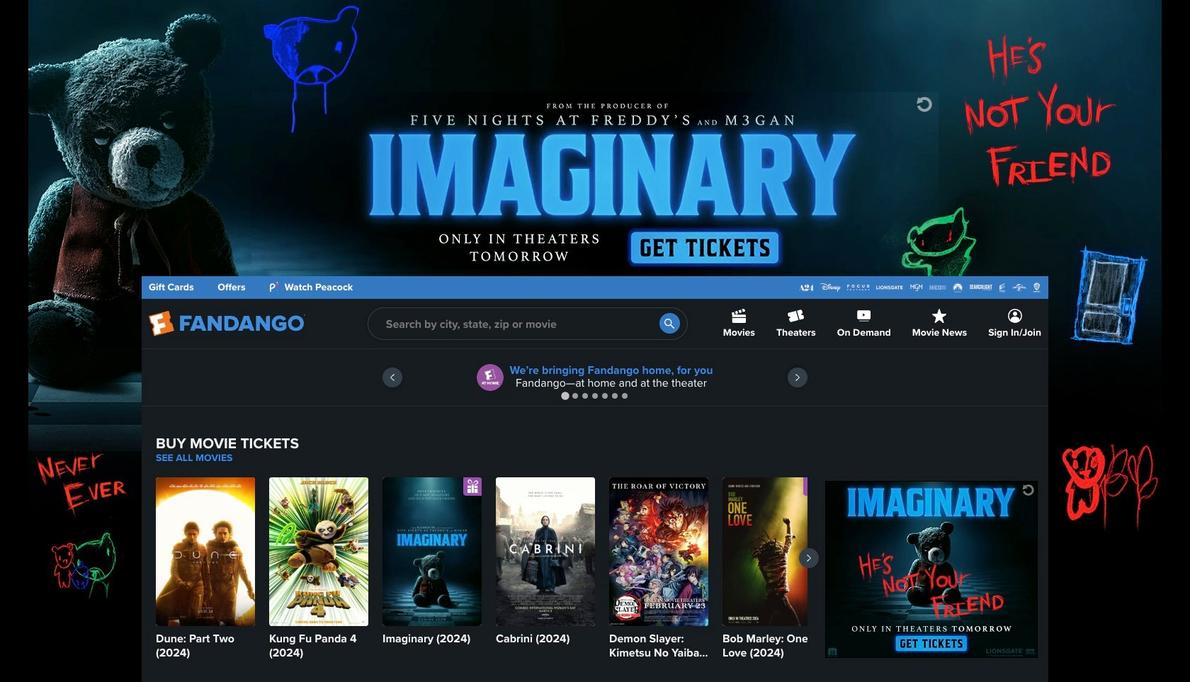 Task type: vqa. For each thing, say whether or not it's contained in the screenshot.
"Dune: Part Two (2024) Poster" Image
yes



Task type: locate. For each thing, give the bounding box(es) containing it.
region
[[142, 349, 1049, 406], [156, 478, 822, 664]]

0 vertical spatial region
[[142, 349, 1049, 406]]

gift box white image
[[804, 478, 822, 496]]

gift box white image
[[464, 478, 482, 496]]

imaginary (2024) poster image
[[383, 478, 482, 627]]

advertisement element
[[252, 92, 939, 269], [826, 481, 1038, 659]]

offer icon image
[[477, 364, 504, 391]]

None search field
[[368, 308, 688, 340]]

cabrini (2024) poster image
[[496, 478, 595, 627]]

kung fu panda 4 (2024) poster image
[[269, 478, 369, 627]]

select a slide to show tab list
[[142, 391, 1049, 401]]



Task type: describe. For each thing, give the bounding box(es) containing it.
1 vertical spatial region
[[156, 478, 822, 664]]

0 vertical spatial advertisement element
[[252, 92, 939, 269]]

bob marley: one love (2024) poster image
[[723, 478, 822, 627]]

dune: part two (2024) poster image
[[156, 478, 255, 627]]

Search by city, state, zip or movie text field
[[368, 308, 688, 340]]

1 vertical spatial advertisement element
[[826, 481, 1038, 659]]

demon slayer: kimetsu no yaiba - to the hashira training (2024) poster image
[[610, 478, 709, 627]]



